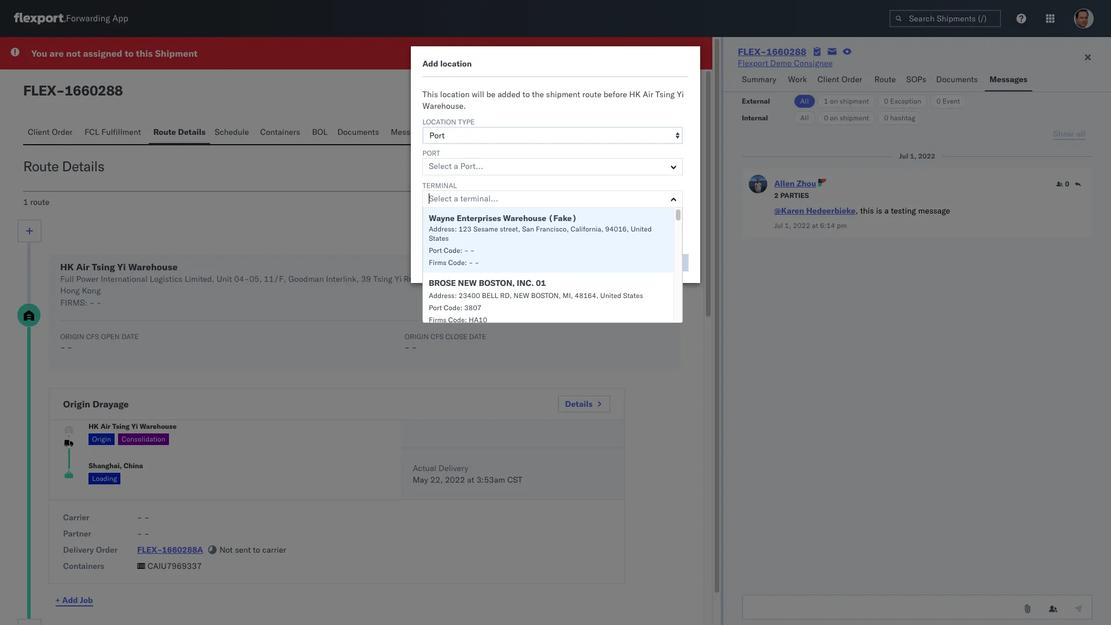 Task type: locate. For each thing, give the bounding box(es) containing it.
2022 down @karen
[[793, 221, 810, 230]]

hk for hk air tsing yi warehouse full power international logistics limited, unit 04-05, 11/f, goodman interlink, 39 tsing yi road, tsing yi, new territories, 999077, hong kong firms: - -
[[60, 261, 74, 273]]

job inside button
[[80, 595, 93, 605]]

hk air tsing yi warehouse
[[89, 422, 177, 430]]

route details down fcl
[[23, 157, 104, 175]]

on down 1 on shipment
[[830, 113, 838, 122]]

wayne enterprises warehouse (fake) address: 123 sesame street, san francisco, california, 94016, united states port code: - - firms code: - -
[[429, 213, 652, 267]]

air for hk air tsing yi warehouse
[[100, 422, 111, 430]]

2 vertical spatial details
[[565, 399, 593, 409]]

1 vertical spatial address:
[[429, 291, 457, 300]]

1 horizontal spatial 1660288
[[766, 46, 807, 57]]

before
[[604, 89, 627, 100]]

hk up full on the left of the page
[[60, 261, 74, 273]]

6:14
[[820, 221, 835, 230]]

this inside @karen hedeerbieke , this is a testing message jul 1, 2022 at 6:14 pm
[[860, 205, 874, 216]]

0 vertical spatial route
[[582, 89, 602, 100]]

0 vertical spatial flex-
[[738, 46, 766, 57]]

0 vertical spatial client order button
[[813, 69, 870, 91]]

containers
[[260, 127, 300, 137], [63, 561, 104, 571]]

origin left drayage on the left bottom of page
[[63, 398, 90, 410]]

origin up shanghai,
[[92, 434, 111, 443]]

a for port...
[[454, 161, 458, 171]]

1 horizontal spatial new
[[460, 274, 476, 284]]

at left 3:53am
[[467, 475, 474, 485]]

1 horizontal spatial flex-
[[738, 46, 766, 57]]

yi up international on the top of the page
[[117, 261, 126, 273]]

39
[[361, 274, 371, 284]]

air down drayage on the left bottom of page
[[100, 422, 111, 430]]

client for the right client order button
[[818, 74, 839, 84]]

code: up close
[[448, 315, 467, 324]]

0 vertical spatial warehouse
[[503, 213, 546, 223]]

containers left bol on the left top of the page
[[260, 127, 300, 137]]

1 cfs from the left
[[86, 332, 99, 341]]

1 - - from the top
[[137, 512, 149, 523]]

date for origin cfs close date - -
[[469, 332, 486, 341]]

firms up origin cfs close date - -
[[429, 315, 447, 324]]

1 vertical spatial boston,
[[531, 291, 561, 300]]

1 horizontal spatial documents button
[[932, 69, 985, 91]]

1 horizontal spatial 2022
[[793, 221, 810, 230]]

0 horizontal spatial delivery
[[63, 545, 94, 555]]

date down ha10 at the bottom left of the page
[[469, 332, 486, 341]]

0 horizontal spatial flex-
[[137, 545, 162, 555]]

0 horizontal spatial documents
[[337, 127, 379, 137]]

containers down delivery order
[[63, 561, 104, 571]]

all for 1
[[800, 97, 809, 105]]

type
[[458, 117, 475, 126], [491, 214, 508, 222]]

warehouse up the consolidation
[[140, 422, 177, 430]]

air for hk air tsing yi warehouse full power international logistics limited, unit 04-05, 11/f, goodman interlink, 39 tsing yi road, tsing yi, new territories, 999077, hong kong firms: - -
[[76, 261, 89, 273]]

Search Shipments (/) text field
[[890, 10, 1001, 27]]

exception
[[890, 97, 921, 105]]

summary button
[[737, 69, 784, 91]]

select a port...
[[429, 161, 483, 171]]

delivery down the partner
[[63, 545, 94, 555]]

0 horizontal spatial 1,
[[785, 221, 791, 230]]

1 horizontal spatial air
[[100, 422, 111, 430]]

1 vertical spatial client
[[28, 127, 50, 137]]

1 vertical spatial messages button
[[386, 122, 433, 144]]

flex-1660288a
[[137, 545, 203, 555]]

1 vertical spatial route details
[[23, 157, 104, 175]]

04-
[[234, 274, 249, 284]]

flex- for 1660288a
[[137, 545, 162, 555]]

origin inside origin cfs open date - -
[[60, 332, 84, 341]]

1 firms from the top
[[429, 258, 447, 267]]

origin
[[60, 332, 84, 341], [405, 332, 429, 341], [63, 398, 90, 410], [92, 434, 111, 443]]

1 horizontal spatial client order
[[818, 74, 862, 84]]

a left port...
[[454, 161, 458, 171]]

2 all from the top
[[800, 113, 809, 122]]

0 horizontal spatial boston,
[[479, 278, 515, 288]]

client for client order button to the bottom
[[28, 127, 50, 137]]

united
[[631, 225, 652, 233], [600, 291, 621, 300]]

1 all button from the top
[[794, 94, 815, 108]]

route details inside route details button
[[153, 127, 205, 137]]

details button
[[558, 395, 611, 413]]

type up the 'assignees'
[[458, 117, 475, 126]]

origin down firms:
[[60, 332, 84, 341]]

2 address: from the top
[[429, 291, 457, 300]]

2 select from the top
[[429, 193, 452, 204]]

2 horizontal spatial order
[[842, 74, 862, 84]]

client order left fcl
[[28, 127, 73, 137]]

1 horizontal spatial route details
[[153, 127, 205, 137]]

3807
[[464, 303, 482, 312]]

client order button up 1 on shipment
[[813, 69, 870, 91]]

cfs inside origin cfs open date - -
[[86, 332, 99, 341]]

air inside the hk air tsing yi warehouse full power international logistics limited, unit 04-05, 11/f, goodman interlink, 39 tsing yi road, tsing yi, new territories, 999077, hong kong firms: - -
[[76, 261, 89, 273]]

united right 94016,
[[631, 225, 652, 233]]

1660288a
[[162, 545, 203, 555]]

shipment right the
[[546, 89, 580, 100]]

address: inside 'brose new boston, inc. 01 address: 23400 bell rd, new boston, mi, 48164, united states port code: 3807 firms code: ha10'
[[429, 291, 457, 300]]

0 horizontal spatial client
[[28, 127, 50, 137]]

date inside origin cfs open date - -
[[121, 332, 139, 341]]

job right +
[[80, 595, 93, 605]]

mi,
[[563, 291, 573, 300]]

this
[[136, 47, 153, 59], [860, 205, 874, 216]]

origin cfs open date - -
[[60, 332, 139, 352]]

address: down wayne
[[429, 225, 457, 233]]

date inside origin cfs close date - -
[[469, 332, 486, 341]]

1 vertical spatial containers
[[63, 561, 104, 571]]

1 date from the left
[[121, 332, 139, 341]]

2 - - from the top
[[137, 528, 149, 539]]

firms inside 'brose new boston, inc. 01 address: 23400 bell rd, new boston, mi, 48164, united states port code: 3807 firms code: ha10'
[[429, 315, 447, 324]]

inc.
[[517, 278, 534, 288]]

bell
[[482, 291, 498, 300]]

2 all button from the top
[[794, 111, 815, 125]]

documents button up event
[[932, 69, 985, 91]]

1 vertical spatial at
[[467, 475, 474, 485]]

documents
[[936, 74, 978, 84], [337, 127, 379, 137]]

all for 0
[[800, 113, 809, 122]]

warehouse inside the hk air tsing yi warehouse full power international logistics limited, unit 04-05, 11/f, goodman interlink, 39 tsing yi road, tsing yi, new territories, 999077, hong kong firms: - -
[[128, 261, 178, 273]]

route details button
[[149, 122, 210, 144]]

united inside the wayne enterprises warehouse (fake) address: 123 sesame street, san francisco, california, 94016, united states port code: - - firms code: - -
[[631, 225, 652, 233]]

1660288 down assigned at the left top of the page
[[64, 82, 123, 99]]

cfs inside origin cfs close date - -
[[431, 332, 444, 341]]

1 vertical spatial 1
[[23, 197, 28, 207]]

0 vertical spatial boston,
[[479, 278, 515, 288]]

0 vertical spatial location
[[440, 58, 472, 69]]

route up "1 route"
[[23, 157, 59, 175]]

1 vertical spatial on
[[830, 113, 838, 122]]

to left the
[[523, 89, 530, 100]]

jul down @karen
[[774, 221, 783, 230]]

shanghai,
[[89, 461, 122, 470]]

2 firms from the top
[[429, 315, 447, 324]]

1 vertical spatial route
[[30, 197, 49, 207]]

0 vertical spatial at
[[812, 221, 818, 230]]

1 vertical spatial new
[[514, 291, 529, 300]]

select down terminal
[[429, 193, 452, 204]]

01
[[536, 278, 546, 288]]

0 horizontal spatial order
[[52, 127, 73, 137]]

1 vertical spatial client order button
[[23, 122, 80, 144]]

order
[[842, 74, 862, 84], [52, 127, 73, 137], [96, 545, 118, 555]]

1 vertical spatial all
[[800, 113, 809, 122]]

3:53am
[[477, 475, 505, 485]]

-
[[56, 82, 64, 99], [464, 246, 469, 255], [470, 246, 475, 255], [469, 258, 473, 267], [475, 258, 479, 267], [89, 297, 94, 308], [97, 297, 102, 308], [60, 342, 65, 352], [67, 342, 72, 352], [405, 342, 410, 352], [412, 342, 417, 352], [137, 512, 142, 523], [144, 512, 149, 523], [137, 528, 142, 539], [144, 528, 149, 539]]

states down wayne
[[429, 234, 449, 242]]

0 vertical spatial 1,
[[910, 152, 917, 160]]

2022 up message
[[918, 152, 936, 160]]

delivery up 22,
[[439, 463, 468, 473]]

firms:
[[60, 297, 87, 308]]

new down the inc.
[[514, 291, 529, 300]]

999077,
[[520, 274, 553, 284]]

2 cfs from the left
[[431, 332, 444, 341]]

united right 48164,
[[600, 291, 621, 300]]

0 inside button
[[1065, 179, 1070, 188]]

boston, up bell
[[479, 278, 515, 288]]

cfs left "open"
[[86, 332, 99, 341]]

None text field
[[742, 594, 1093, 620]]

client down flex
[[28, 127, 50, 137]]

this right ,
[[860, 205, 874, 216]]

bol button
[[307, 122, 333, 144]]

2 horizontal spatial route
[[875, 74, 896, 84]]

job up sesame
[[477, 214, 489, 222]]

new right yi,
[[460, 274, 476, 284]]

origin left close
[[405, 332, 429, 341]]

file exception button
[[601, 81, 681, 98], [601, 81, 681, 98]]

0 horizontal spatial 1
[[23, 197, 28, 207]]

delivery order
[[63, 545, 118, 555]]

2022
[[918, 152, 936, 160], [793, 221, 810, 230], [445, 475, 465, 485]]

1 vertical spatial united
[[600, 291, 621, 300]]

1 horizontal spatial cfs
[[431, 332, 444, 341]]

add up this
[[422, 58, 438, 69]]

on for 0
[[830, 113, 838, 122]]

client order
[[818, 74, 862, 84], [28, 127, 73, 137]]

documents button right bol on the left top of the page
[[333, 122, 386, 144]]

new
[[422, 214, 438, 222], [460, 274, 476, 284]]

all button for 0
[[794, 111, 815, 125]]

upload document button
[[511, 81, 597, 98]]

hk
[[629, 89, 641, 100], [60, 261, 74, 273], [89, 422, 99, 430]]

tsing right file
[[655, 89, 675, 100]]

route up 0 exception
[[875, 74, 896, 84]]

route inside route details button
[[153, 127, 176, 137]]

yi up the consolidation
[[131, 422, 138, 430]]

shipment down 1 on shipment
[[840, 113, 869, 122]]

yi right "exception"
[[677, 89, 684, 100]]

to right assigned at the left top of the page
[[125, 47, 134, 59]]

0 horizontal spatial new
[[458, 278, 477, 288]]

2 horizontal spatial to
[[523, 89, 530, 100]]

0 horizontal spatial air
[[76, 261, 89, 273]]

1
[[824, 97, 828, 105], [23, 197, 28, 207]]

0 button
[[1056, 179, 1070, 189]]

2 location from the top
[[440, 89, 470, 100]]

cfs for origin cfs close date - -
[[431, 332, 444, 341]]

@karen hedeerbieke button
[[774, 205, 856, 216]]

code: left 3807
[[444, 303, 463, 312]]

2022 right 22,
[[445, 475, 465, 485]]

0 vertical spatial details
[[178, 127, 205, 137]]

0 vertical spatial hk
[[629, 89, 641, 100]]

job
[[477, 214, 489, 222], [80, 595, 93, 605]]

1 horizontal spatial 1
[[824, 97, 828, 105]]

at left 6:14
[[812, 221, 818, 230]]

0 vertical spatial this
[[136, 47, 153, 59]]

messages
[[990, 74, 1028, 84], [391, 127, 427, 137]]

list box
[[423, 208, 682, 330]]

1 horizontal spatial order
[[96, 545, 118, 555]]

0 horizontal spatial containers
[[63, 561, 104, 571]]

logistics
[[150, 274, 182, 284]]

a right 'is'
[[885, 205, 889, 216]]

1 on from the top
[[830, 97, 838, 105]]

states right 48164,
[[623, 291, 643, 300]]

this left shipment
[[136, 47, 153, 59]]

0 vertical spatial 2022
[[918, 152, 936, 160]]

0 vertical spatial route
[[875, 74, 896, 84]]

warehouse up 'san'
[[503, 213, 546, 223]]

- - for partner
[[137, 528, 149, 539]]

demo
[[770, 58, 792, 68]]

route details left schedule
[[153, 127, 205, 137]]

all button for 1
[[794, 94, 815, 108]]

1 vertical spatial warehouse
[[128, 261, 178, 273]]

1 vertical spatial route
[[153, 127, 176, 137]]

tsing
[[655, 89, 675, 100], [92, 261, 115, 273], [373, 274, 393, 284], [427, 274, 447, 284], [112, 422, 130, 430]]

to right sent
[[253, 545, 260, 555]]

0 vertical spatial all button
[[794, 94, 815, 108]]

territories,
[[479, 274, 518, 284]]

0 horizontal spatial hk
[[60, 261, 74, 273]]

1 location from the top
[[440, 58, 472, 69]]

0 vertical spatial select
[[429, 161, 452, 171]]

0 on shipment
[[824, 113, 869, 122]]

states inside the wayne enterprises warehouse (fake) address: 123 sesame street, san francisco, california, 94016, united states port code: - - firms code: - -
[[429, 234, 449, 242]]

0 horizontal spatial route
[[23, 157, 59, 175]]

0 for 0 on shipment
[[824, 113, 828, 122]]

cfs for origin cfs open date - -
[[86, 332, 99, 341]]

warehouse up "logistics"
[[128, 261, 178, 273]]

route right fulfillment
[[153, 127, 176, 137]]

yi left road, on the left of the page
[[395, 274, 402, 284]]

flex- up caiu7969337
[[137, 545, 162, 555]]

2022 inside 'actual delivery may 22, 2022 at 3:53am cst'
[[445, 475, 465, 485]]

interlink,
[[326, 274, 359, 284]]

firms for brose
[[429, 315, 447, 324]]

client down consignee
[[818, 74, 839, 84]]

port
[[422, 149, 440, 157], [429, 246, 442, 255], [429, 303, 442, 312]]

tsing inside this location will be added to the shipment route before hk air tsing yi warehouse.
[[655, 89, 675, 100]]

origin for origin drayage
[[63, 398, 90, 410]]

hk right before
[[629, 89, 641, 100]]

a for terminal...
[[454, 193, 458, 204]]

1 select from the top
[[429, 161, 452, 171]]

- - for carrier
[[137, 512, 149, 523]]

1 horizontal spatial add
[[422, 58, 438, 69]]

location inside this location will be added to the shipment route before hk air tsing yi warehouse.
[[440, 89, 470, 100]]

1 address: from the top
[[429, 225, 457, 233]]

0 vertical spatial add
[[422, 58, 438, 69]]

1 horizontal spatial new
[[514, 291, 529, 300]]

1 vertical spatial jul
[[774, 221, 783, 230]]

united inside 'brose new boston, inc. 01 address: 23400 bell rd, new boston, mi, 48164, united states port code: 3807 firms code: ha10'
[[600, 291, 621, 300]]

all
[[800, 97, 809, 105], [800, 113, 809, 122]]

None field
[[429, 191, 432, 206]]

0 vertical spatial 1
[[824, 97, 828, 105]]

on up 0 on shipment
[[830, 97, 838, 105]]

0 vertical spatial documents button
[[932, 69, 985, 91]]

select
[[429, 161, 452, 171], [429, 193, 452, 204]]

is
[[876, 205, 882, 216]]

0 vertical spatial air
[[643, 89, 653, 100]]

1 vertical spatial a
[[454, 193, 458, 204]]

warehouse
[[503, 213, 546, 223], [128, 261, 178, 273], [140, 422, 177, 430]]

warehouse for hk air tsing yi warehouse
[[140, 422, 177, 430]]

1 vertical spatial air
[[76, 261, 89, 273]]

1 horizontal spatial messages button
[[985, 69, 1032, 91]]

22,
[[430, 475, 443, 485]]

not
[[66, 47, 81, 59]]

1660288 up flexport demo consignee
[[766, 46, 807, 57]]

firms inside the wayne enterprises warehouse (fake) address: 123 sesame street, san francisco, california, 94016, united states port code: - - firms code: - -
[[429, 258, 447, 267]]

1 horizontal spatial job
[[477, 214, 489, 222]]

1 on shipment
[[824, 97, 869, 105]]

0 vertical spatial firms
[[429, 258, 447, 267]]

client order up 1 on shipment
[[818, 74, 862, 84]]

firms up brose
[[429, 258, 447, 267]]

hk inside the hk air tsing yi warehouse full power international logistics limited, unit 04-05, 11/f, goodman interlink, 39 tsing yi road, tsing yi, new territories, 999077, hong kong firms: - -
[[60, 261, 74, 273]]

port down wayne
[[429, 246, 442, 255]]

origin for origin
[[92, 434, 111, 443]]

origin inside origin cfs close date - -
[[405, 332, 429, 341]]

port down brose
[[429, 303, 442, 312]]

flex-1660288a button
[[137, 545, 203, 555]]

shipment for internal
[[840, 113, 869, 122]]

1, down hashtag
[[910, 152, 917, 160]]

new left trucking
[[422, 214, 438, 222]]

0 horizontal spatial 2022
[[445, 475, 465, 485]]

new
[[458, 278, 477, 288], [514, 291, 529, 300]]

2 vertical spatial to
[[253, 545, 260, 555]]

0 horizontal spatial states
[[429, 234, 449, 242]]

documents up event
[[936, 74, 978, 84]]

2 on from the top
[[830, 113, 838, 122]]

file exception
[[619, 84, 673, 95]]

0 horizontal spatial route
[[30, 197, 49, 207]]

2 vertical spatial warehouse
[[140, 422, 177, 430]]

2 vertical spatial air
[[100, 422, 111, 430]]

0 hashtag
[[884, 113, 915, 122]]

1, down @karen
[[785, 221, 791, 230]]

select up terminal
[[429, 161, 452, 171]]

a up trucking
[[454, 193, 458, 204]]

open
[[101, 332, 120, 341]]

0 vertical spatial job
[[477, 214, 489, 222]]

client order button left fcl
[[23, 122, 80, 144]]

2 parties button
[[774, 190, 809, 200]]

flex- up flexport
[[738, 46, 766, 57]]

1 vertical spatial new
[[460, 274, 476, 284]]

type up street,
[[491, 214, 508, 222]]

hk down origin drayage
[[89, 422, 99, 430]]

new up '23400' at the left of page
[[458, 278, 477, 288]]

1 all from the top
[[800, 97, 809, 105]]

select for select a port...
[[429, 161, 452, 171]]

air up power
[[76, 261, 89, 273]]

event
[[943, 97, 960, 105]]

boston, down 01 at top
[[531, 291, 561, 300]]

0 vertical spatial delivery
[[439, 463, 468, 473]]

2022 inside @karen hedeerbieke , this is a testing message jul 1, 2022 at 6:14 pm
[[793, 221, 810, 230]]

1 for 1 route
[[23, 197, 28, 207]]

shipment
[[546, 89, 580, 100], [840, 97, 869, 105], [840, 113, 869, 122]]

delivery
[[439, 463, 468, 473], [63, 545, 94, 555]]

0 vertical spatial new
[[422, 214, 438, 222]]

0 horizontal spatial jul
[[774, 221, 783, 230]]

1 horizontal spatial delivery
[[439, 463, 468, 473]]

jul down hashtag
[[899, 152, 908, 160]]

sent
[[235, 545, 251, 555]]

client
[[818, 74, 839, 84], [28, 127, 50, 137]]

air right file
[[643, 89, 653, 100]]

add right +
[[62, 595, 78, 605]]

order for the right client order button
[[842, 74, 862, 84]]

address: down brose
[[429, 291, 457, 300]]

not
[[219, 545, 233, 555]]

1 vertical spatial all button
[[794, 111, 815, 125]]

2 date from the left
[[469, 332, 486, 341]]

forwarding
[[66, 13, 110, 24]]

internal
[[742, 113, 768, 122]]

2 vertical spatial hk
[[89, 422, 99, 430]]

containers inside containers "button"
[[260, 127, 300, 137]]

order for client order button to the bottom
[[52, 127, 73, 137]]

cfs left close
[[431, 332, 444, 341]]

are
[[50, 47, 64, 59]]

1 horizontal spatial route
[[153, 127, 176, 137]]

add
[[422, 58, 438, 69], [62, 595, 78, 605]]

0 horizontal spatial messages button
[[386, 122, 433, 144]]

on for 1
[[830, 97, 838, 105]]

documents right bol button
[[337, 127, 379, 137]]

limited,
[[185, 274, 214, 284]]

0 horizontal spatial client order button
[[23, 122, 80, 144]]

port up select a port...
[[422, 149, 440, 157]]

list box containing wayne enterprises warehouse (fake)
[[423, 208, 682, 330]]

date right "open"
[[121, 332, 139, 341]]

date for origin cfs open date - -
[[121, 332, 139, 341]]

schedule
[[215, 127, 249, 137]]

shipment up 0 on shipment
[[840, 97, 869, 105]]



Task type: vqa. For each thing, say whether or not it's contained in the screenshot.
bottommost 13,
no



Task type: describe. For each thing, give the bounding box(es) containing it.
schedule button
[[210, 122, 255, 144]]

port inside the wayne enterprises warehouse (fake) address: 123 sesame street, san francisco, california, 94016, united states port code: - - firms code: - -
[[429, 246, 442, 255]]

0 vertical spatial messages button
[[985, 69, 1032, 91]]

0 event
[[936, 97, 960, 105]]

consignee
[[794, 58, 833, 68]]

parties
[[780, 191, 809, 200]]

1 for 1 on shipment
[[824, 97, 828, 105]]

0 exception
[[884, 97, 921, 105]]

tsing down drayage on the left bottom of page
[[112, 422, 130, 430]]

summary
[[742, 74, 776, 84]]

flexport demo consignee
[[738, 58, 833, 68]]

shipment inside this location will be added to the shipment route before hk air tsing yi warehouse.
[[546, 89, 580, 100]]

china
[[124, 461, 143, 470]]

fcl fulfillment
[[85, 127, 141, 137]]

@karen hedeerbieke , this is a testing message jul 1, 2022 at 6:14 pm
[[774, 205, 950, 230]]

bol
[[312, 127, 328, 137]]

0 for 0 event
[[936, 97, 941, 105]]

port...
[[460, 161, 483, 171]]

hk for hk air tsing yi warehouse
[[89, 422, 99, 430]]

1 horizontal spatial 1,
[[910, 152, 917, 160]]

port inside 'brose new boston, inc. 01 address: 23400 bell rd, new boston, mi, 48164, united states port code: 3807 firms code: ha10'
[[429, 303, 442, 312]]

new trucking job type
[[422, 214, 508, 222]]

a inside @karen hedeerbieke , this is a testing message jul 1, 2022 at 6:14 pm
[[885, 205, 889, 216]]

0 horizontal spatial type
[[458, 117, 475, 126]]

05,
[[249, 274, 262, 284]]

tsing up power
[[92, 261, 115, 273]]

client order for the right client order button
[[818, 74, 862, 84]]

origin for origin cfs close date - -
[[405, 332, 429, 341]]

loading
[[92, 474, 117, 483]]

1 route
[[23, 197, 49, 207]]

location for add
[[440, 58, 472, 69]]

kong
[[82, 285, 101, 296]]

terminal
[[422, 181, 457, 190]]

flexport demo consignee link
[[738, 57, 833, 69]]

0 horizontal spatial to
[[125, 47, 134, 59]]

zhou
[[797, 178, 816, 189]]

1 vertical spatial details
[[62, 157, 104, 175]]

client order for client order button to the bottom
[[28, 127, 73, 137]]

+
[[56, 595, 60, 605]]

hashtag
[[890, 113, 915, 122]]

0 horizontal spatial 1660288
[[64, 82, 123, 99]]

containers button
[[255, 122, 307, 144]]

goodman
[[288, 274, 324, 284]]

you are not assigned to this shipment
[[31, 47, 198, 59]]

0 vertical spatial new
[[458, 278, 477, 288]]

rd,
[[500, 291, 512, 300]]

tsing right "39"
[[373, 274, 393, 284]]

2 vertical spatial route
[[23, 157, 59, 175]]

fulfillment
[[101, 127, 141, 137]]

1 horizontal spatial client order button
[[813, 69, 870, 91]]

trucking
[[440, 214, 475, 222]]

enterprises
[[457, 213, 501, 223]]

2 horizontal spatial 2022
[[918, 152, 936, 160]]

0 for 0 hashtag
[[884, 113, 888, 122]]

forwarding app
[[66, 13, 128, 24]]

assigned
[[83, 47, 122, 59]]

location for this
[[440, 89, 470, 100]]

to inside this location will be added to the shipment route before hk air tsing yi warehouse.
[[523, 89, 530, 100]]

external
[[742, 97, 770, 105]]

48164,
[[575, 291, 599, 300]]

1 horizontal spatial details
[[178, 127, 205, 137]]

0 vertical spatial 1660288
[[766, 46, 807, 57]]

0 for 0 exception
[[884, 97, 888, 105]]

job for add
[[80, 595, 93, 605]]

at inside @karen hedeerbieke , this is a testing message jul 1, 2022 at 6:14 pm
[[812, 221, 818, 230]]

california,
[[571, 225, 603, 233]]

flex - 1660288
[[23, 82, 123, 99]]

1 vertical spatial type
[[491, 214, 508, 222]]

origin for origin cfs open date - -
[[60, 332, 84, 341]]

yi inside this location will be added to the shipment route before hk air tsing yi warehouse.
[[677, 89, 684, 100]]

caiu7969337
[[148, 561, 202, 571]]

work
[[788, 74, 807, 84]]

full
[[60, 274, 74, 284]]

2
[[774, 191, 779, 200]]

code: down 123
[[444, 246, 463, 255]]

0 horizontal spatial messages
[[391, 127, 427, 137]]

assignees button
[[433, 122, 482, 144]]

job for trucking
[[477, 214, 489, 222]]

shipment for external
[[840, 97, 869, 105]]

carrier
[[63, 512, 89, 523]]

1, inside @karen hedeerbieke , this is a testing message jul 1, 2022 at 6:14 pm
[[785, 221, 791, 230]]

at inside 'actual delivery may 22, 2022 at 3:53am cst'
[[467, 475, 474, 485]]

0 horizontal spatial documents button
[[333, 122, 386, 144]]

close
[[445, 332, 467, 341]]

1 vertical spatial delivery
[[63, 545, 94, 555]]

warehouse for hk air tsing yi warehouse full power international logistics limited, unit 04-05, 11/f, goodman interlink, 39 tsing yi road, tsing yi, new territories, 999077, hong kong firms: - -
[[128, 261, 178, 273]]

carrier
[[262, 545, 286, 555]]

states inside 'brose new boston, inc. 01 address: 23400 bell rd, new boston, mi, 48164, united states port code: 3807 firms code: ha10'
[[623, 291, 643, 300]]

origin drayage
[[63, 398, 129, 410]]

this
[[422, 89, 438, 100]]

1 horizontal spatial to
[[253, 545, 260, 555]]

add inside '+ add job' button
[[62, 595, 78, 605]]

actual delivery may 22, 2022 at 3:53am cst
[[413, 463, 522, 485]]

assignees
[[438, 127, 475, 137]]

new inside the hk air tsing yi warehouse full power international logistics limited, unit 04-05, 11/f, goodman interlink, 39 tsing yi road, tsing yi, new territories, 999077, hong kong firms: - -
[[460, 274, 476, 284]]

unit
[[217, 274, 232, 284]]

francisco,
[[536, 225, 569, 233]]

allen zhou
[[774, 178, 816, 189]]

pm
[[837, 221, 847, 230]]

jul 1, 2022
[[899, 152, 936, 160]]

sops
[[906, 74, 926, 84]]

flex-1660288
[[738, 46, 807, 57]]

added
[[498, 89, 521, 100]]

document
[[548, 84, 588, 95]]

route inside this location will be added to the shipment route before hk air tsing yi warehouse.
[[582, 89, 602, 100]]

air inside this location will be added to the shipment route before hk air tsing yi warehouse.
[[643, 89, 653, 100]]

0 vertical spatial port
[[422, 149, 440, 157]]

street,
[[500, 225, 520, 233]]

flex-1660288 link
[[738, 46, 807, 57]]

0 horizontal spatial route details
[[23, 157, 104, 175]]

allen
[[774, 178, 795, 189]]

this location will be added to the shipment route before hk air tsing yi warehouse.
[[422, 89, 684, 111]]

add location
[[422, 58, 472, 69]]

wayne
[[429, 213, 455, 223]]

2 horizontal spatial details
[[565, 399, 593, 409]]

0 vertical spatial documents
[[936, 74, 978, 84]]

flex
[[23, 82, 56, 99]]

power
[[76, 274, 99, 284]]

flexport
[[738, 58, 768, 68]]

hk inside this location will be added to the shipment route before hk air tsing yi warehouse.
[[629, 89, 641, 100]]

0 for 0
[[1065, 179, 1070, 188]]

firms for wayne
[[429, 258, 447, 267]]

shanghai, china loading
[[89, 461, 143, 483]]

flexport. image
[[14, 13, 66, 24]]

flex- for 1660288
[[738, 46, 766, 57]]

1 horizontal spatial boston,
[[531, 291, 561, 300]]

1 horizontal spatial jul
[[899, 152, 908, 160]]

code: up yi,
[[448, 258, 467, 267]]

allen zhou button
[[774, 178, 816, 189]]

delivery inside 'actual delivery may 22, 2022 at 3:53am cst'
[[439, 463, 468, 473]]

23400
[[459, 291, 480, 300]]

select for select a terminal...
[[429, 193, 452, 204]]

testing
[[891, 205, 916, 216]]

warehouse inside the wayne enterprises warehouse (fake) address: 123 sesame street, san francisco, california, 94016, united states port code: - - firms code: - -
[[503, 213, 546, 223]]

94016,
[[605, 225, 629, 233]]

road,
[[404, 274, 425, 284]]

jul inside @karen hedeerbieke , this is a testing message jul 1, 2022 at 6:14 pm
[[774, 221, 783, 230]]

address: inside the wayne enterprises warehouse (fake) address: 123 sesame street, san francisco, california, 94016, united states port code: - - firms code: - -
[[429, 225, 457, 233]]

location
[[422, 117, 456, 126]]

route inside route button
[[875, 74, 896, 84]]

be
[[486, 89, 496, 100]]

0 horizontal spatial new
[[422, 214, 438, 222]]

1 vertical spatial documents
[[337, 127, 379, 137]]

brose new boston, inc. 01 address: 23400 bell rd, new boston, mi, 48164, united states port code: 3807 firms code: ha10
[[429, 278, 643, 324]]

tsing left yi,
[[427, 274, 447, 284]]

you
[[31, 47, 47, 59]]

,
[[856, 205, 858, 216]]

origin cfs close date - -
[[405, 332, 486, 352]]

actual
[[413, 463, 437, 473]]

drayage
[[93, 398, 129, 410]]

2 vertical spatial order
[[96, 545, 118, 555]]

1 horizontal spatial messages
[[990, 74, 1028, 84]]



